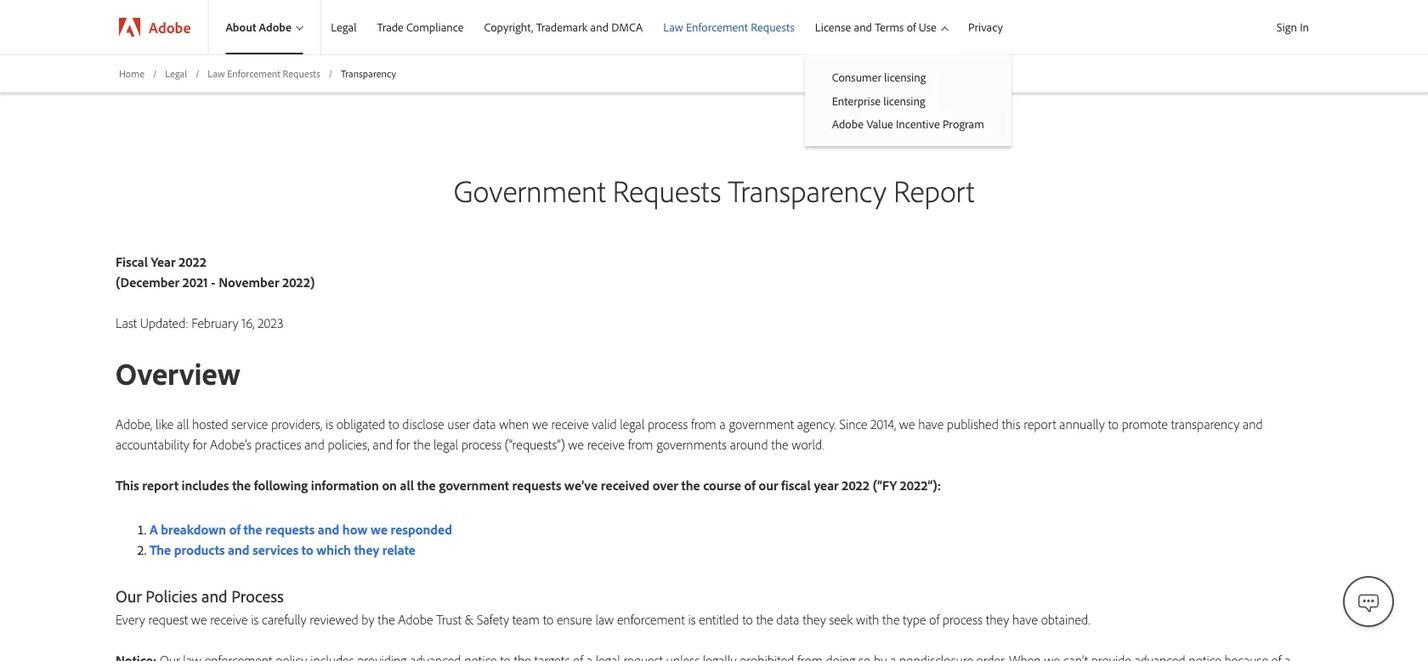 Task type: locate. For each thing, give the bounding box(es) containing it.
and right policies
[[201, 585, 227, 607]]

from up received on the left bottom
[[628, 436, 653, 453]]

data inside 'adobe, like all hosted service providers, is obligated to disclose user data when we receive valid legal process from a government agency. since 2014, we have published this report annually to promote transparency and accountability for adobe's practices and policies, and for the legal process ("requests") we receive from governments around the world.'
[[473, 415, 496, 432]]

1 vertical spatial legal
[[165, 67, 187, 79]]

government requests transparency report
[[454, 171, 975, 210]]

1 horizontal spatial they
[[803, 611, 826, 628]]

user
[[447, 415, 470, 432]]

0 vertical spatial data
[[473, 415, 496, 432]]

1 horizontal spatial legal link
[[321, 0, 367, 54]]

of left our
[[744, 476, 756, 493]]

0 vertical spatial all
[[177, 415, 189, 432]]

legal down user
[[434, 436, 458, 453]]

adobe left trust
[[398, 611, 433, 628]]

process up governments
[[648, 415, 688, 432]]

is down process on the bottom left of page
[[251, 611, 259, 628]]

0 vertical spatial licensing
[[884, 70, 926, 85]]

the
[[413, 436, 430, 453], [771, 436, 788, 453], [232, 476, 251, 493], [417, 476, 436, 493], [681, 476, 700, 493], [244, 521, 262, 538], [378, 611, 395, 628], [756, 611, 773, 628], [883, 611, 900, 628]]

sign in button
[[1273, 13, 1313, 42]]

group containing consumer licensing
[[805, 54, 1012, 146]]

february
[[191, 314, 239, 331]]

they
[[354, 541, 379, 558], [803, 611, 826, 628], [986, 611, 1009, 628]]

16,
[[242, 314, 255, 331]]

1 horizontal spatial law enforcement requests
[[663, 20, 795, 35]]

how
[[342, 521, 368, 538]]

receive
[[551, 415, 589, 432], [587, 436, 625, 453], [210, 611, 248, 628]]

every
[[116, 611, 145, 628]]

of right 'breakdown'
[[229, 521, 240, 538]]

about
[[226, 20, 256, 35]]

report right this
[[142, 476, 178, 493]]

report
[[1024, 415, 1056, 432], [142, 476, 178, 493]]

2022
[[179, 253, 207, 270], [842, 476, 870, 493]]

law
[[596, 611, 614, 628]]

and left terms
[[854, 20, 872, 35]]

fiscal year 2022 (december 2021 - november 2022)
[[116, 253, 315, 290]]

to down a breakdown of the requests and how we responded link
[[302, 541, 313, 558]]

requests down ("requests")
[[512, 476, 561, 493]]

2 horizontal spatial is
[[688, 611, 696, 628]]

reviewed
[[310, 611, 358, 628]]

all right like
[[177, 415, 189, 432]]

0 vertical spatial legal
[[620, 415, 645, 432]]

transparency
[[341, 67, 396, 79], [728, 171, 887, 210]]

0 vertical spatial have
[[918, 415, 944, 432]]

0 horizontal spatial process
[[462, 436, 502, 453]]

0 vertical spatial requests
[[512, 476, 561, 493]]

0 horizontal spatial requests
[[265, 521, 315, 538]]

type
[[903, 611, 926, 628]]

requests
[[512, 476, 561, 493], [265, 521, 315, 538]]

the products and services to which they relate link
[[150, 541, 416, 558]]

licensing down consumer licensing link
[[884, 93, 925, 108]]

is left entitled
[[688, 611, 696, 628]]

for down disclose
[[396, 436, 410, 453]]

1 horizontal spatial law
[[663, 20, 683, 35]]

2022 inside fiscal year 2022 (december 2021 - november 2022)
[[179, 253, 207, 270]]

1 horizontal spatial data
[[777, 611, 800, 628]]

enforcement
[[686, 20, 748, 35], [227, 67, 280, 79]]

1 vertical spatial requests
[[265, 521, 315, 538]]

1 vertical spatial process
[[462, 436, 502, 453]]

on
[[382, 476, 397, 493]]

accountability
[[116, 436, 190, 453]]

have inside 'adobe, like all hosted service providers, is obligated to disclose user data when we receive valid legal process from a government agency. since 2014, we have published this report annually to promote transparency and accountability for adobe's practices and policies, and for the legal process ("requests") we receive from governments around the world.'
[[918, 415, 944, 432]]

licensing up enterprise licensing link
[[884, 70, 926, 85]]

the up the "services"
[[244, 521, 262, 538]]

agency.
[[797, 415, 836, 432]]

1 vertical spatial 2022
[[842, 476, 870, 493]]

legal
[[620, 415, 645, 432], [434, 436, 458, 453]]

1 horizontal spatial transparency
[[728, 171, 887, 210]]

0 vertical spatial government
[[729, 415, 794, 432]]

legal right valid
[[620, 415, 645, 432]]

they inside the a breakdown of the requests and how we responded the products and services to which they relate
[[354, 541, 379, 558]]

legal left trade
[[331, 20, 357, 35]]

adobe right about
[[259, 20, 292, 35]]

1 horizontal spatial law enforcement requests link
[[653, 0, 805, 54]]

0 horizontal spatial report
[[142, 476, 178, 493]]

receive left valid
[[551, 415, 589, 432]]

of
[[907, 20, 916, 35], [744, 476, 756, 493], [229, 521, 240, 538], [929, 611, 939, 628]]

0 horizontal spatial requests
[[283, 67, 320, 79]]

we right request
[[191, 611, 207, 628]]

government down user
[[439, 476, 509, 493]]

since
[[839, 415, 868, 432]]

the right entitled
[[756, 611, 773, 628]]

0 horizontal spatial all
[[177, 415, 189, 432]]

2 horizontal spatial they
[[986, 611, 1009, 628]]

0 vertical spatial enforcement
[[686, 20, 748, 35]]

0 horizontal spatial for
[[193, 436, 207, 453]]

1 horizontal spatial have
[[1012, 611, 1038, 628]]

law enforcement requests link
[[653, 0, 805, 54], [208, 66, 320, 81]]

adobe value incentive program
[[832, 117, 984, 132]]

data inside our policies and process every request we receive is carefully reviewed by the adobe trust & safety team to ensure law enforcement is entitled to the data they seek with the type of process they have obtained.
[[777, 611, 800, 628]]

1 vertical spatial law
[[208, 67, 225, 79]]

2 vertical spatial process
[[943, 611, 983, 628]]

adobe
[[149, 17, 191, 37], [259, 20, 292, 35], [832, 117, 864, 132], [398, 611, 433, 628]]

process right the type
[[943, 611, 983, 628]]

1 vertical spatial receive
[[587, 436, 625, 453]]

requests
[[751, 20, 795, 35], [283, 67, 320, 79], [613, 171, 721, 210]]

of left use
[[907, 20, 916, 35]]

1 horizontal spatial from
[[691, 415, 716, 432]]

("fy
[[873, 476, 897, 493]]

from left a at right
[[691, 415, 716, 432]]

1 horizontal spatial report
[[1024, 415, 1056, 432]]

0 horizontal spatial they
[[354, 541, 379, 558]]

0 vertical spatial law enforcement requests
[[663, 20, 795, 35]]

is up policies,
[[326, 415, 333, 432]]

process inside our policies and process every request we receive is carefully reviewed by the adobe trust & safety team to ensure law enforcement is entitled to the data they seek with the type of process they have obtained.
[[943, 611, 983, 628]]

1 vertical spatial all
[[400, 476, 414, 493]]

1 vertical spatial licensing
[[884, 93, 925, 108]]

published
[[947, 415, 999, 432]]

law
[[663, 20, 683, 35], [208, 67, 225, 79]]

2021
[[183, 273, 208, 290]]

of right the type
[[929, 611, 939, 628]]

the
[[150, 541, 171, 558]]

0 horizontal spatial enforcement
[[227, 67, 280, 79]]

0 horizontal spatial government
[[439, 476, 509, 493]]

and left dmca
[[591, 20, 609, 35]]

0 horizontal spatial have
[[918, 415, 944, 432]]

have left obtained.
[[1012, 611, 1038, 628]]

legal right the "home"
[[165, 67, 187, 79]]

adobe inside dropdown button
[[259, 20, 292, 35]]

all inside 'adobe, like all hosted service providers, is obligated to disclose user data when we receive valid legal process from a government agency. since 2014, we have published this report annually to promote transparency and accountability for adobe's practices and policies, and for the legal process ("requests") we receive from governments around the world.'
[[177, 415, 189, 432]]

1 horizontal spatial legal
[[620, 415, 645, 432]]

relate
[[382, 541, 416, 558]]

0 vertical spatial process
[[648, 415, 688, 432]]

of inside our policies and process every request we receive is carefully reviewed by the adobe trust & safety team to ensure law enforcement is entitled to the data they seek with the type of process they have obtained.
[[929, 611, 939, 628]]

have
[[918, 415, 944, 432], [1012, 611, 1038, 628]]

service
[[231, 415, 268, 432]]

valid
[[592, 415, 617, 432]]

and inside our policies and process every request we receive is carefully reviewed by the adobe trust & safety team to ensure law enforcement is entitled to the data they seek with the type of process they have obtained.
[[201, 585, 227, 607]]

entitled
[[699, 611, 739, 628]]

0 horizontal spatial law enforcement requests
[[208, 67, 320, 79]]

0 vertical spatial legal link
[[321, 0, 367, 54]]

1 horizontal spatial government
[[729, 415, 794, 432]]

2 for from the left
[[396, 436, 410, 453]]

1 vertical spatial requests
[[283, 67, 320, 79]]

obligated
[[337, 415, 385, 432]]

0 horizontal spatial law
[[208, 67, 225, 79]]

policies,
[[328, 436, 370, 453]]

2022 up 2021
[[179, 253, 207, 270]]

we inside our policies and process every request we receive is carefully reviewed by the adobe trust & safety team to ensure law enforcement is entitled to the data they seek with the type of process they have obtained.
[[191, 611, 207, 628]]

law down about adobe dropdown button on the top left of the page
[[208, 67, 225, 79]]

0 vertical spatial report
[[1024, 415, 1056, 432]]

receive down valid
[[587, 436, 625, 453]]

law right dmca
[[663, 20, 683, 35]]

1 vertical spatial enforcement
[[227, 67, 280, 79]]

2 vertical spatial receive
[[210, 611, 248, 628]]

process
[[648, 415, 688, 432], [462, 436, 502, 453], [943, 611, 983, 628]]

they down how
[[354, 541, 379, 558]]

a
[[720, 415, 726, 432]]

0 vertical spatial from
[[691, 415, 716, 432]]

the right by
[[378, 611, 395, 628]]

-
[[211, 273, 216, 290]]

updated:
[[140, 314, 188, 331]]

receive down process on the bottom left of page
[[210, 611, 248, 628]]

government up around
[[729, 415, 794, 432]]

0 vertical spatial transparency
[[341, 67, 396, 79]]

seek
[[829, 611, 853, 628]]

received
[[601, 476, 650, 493]]

1 vertical spatial data
[[777, 611, 800, 628]]

0 horizontal spatial data
[[473, 415, 496, 432]]

2022 left the ("fy
[[842, 476, 870, 493]]

consumer licensing link
[[805, 65, 1012, 89]]

to right team
[[543, 611, 554, 628]]

consumer
[[832, 70, 882, 85]]

0 horizontal spatial law enforcement requests link
[[208, 66, 320, 81]]

a
[[150, 521, 158, 538]]

adobe inside our policies and process every request we receive is carefully reviewed by the adobe trust & safety team to ensure law enforcement is entitled to the data they seek with the type of process they have obtained.
[[398, 611, 433, 628]]

legal link left trade
[[321, 0, 367, 54]]

0 vertical spatial receive
[[551, 415, 589, 432]]

have left published
[[918, 415, 944, 432]]

data right user
[[473, 415, 496, 432]]

0 vertical spatial law enforcement requests link
[[653, 0, 805, 54]]

and up the which
[[318, 521, 339, 538]]

and down the providers,
[[304, 436, 325, 453]]

we right how
[[371, 521, 388, 538]]

("requests")
[[505, 436, 565, 453]]

1 horizontal spatial is
[[326, 415, 333, 432]]

requests up the products and services to which they relate link
[[265, 521, 315, 538]]

data
[[473, 415, 496, 432], [777, 611, 800, 628]]

when
[[499, 415, 529, 432]]

1 vertical spatial legal
[[434, 436, 458, 453]]

we inside the a breakdown of the requests and how we responded the products and services to which they relate
[[371, 521, 388, 538]]

of inside the a breakdown of the requests and how we responded the products and services to which they relate
[[229, 521, 240, 538]]

1 vertical spatial law enforcement requests link
[[208, 66, 320, 81]]

0 vertical spatial requests
[[751, 20, 795, 35]]

2 vertical spatial requests
[[613, 171, 721, 210]]

with
[[856, 611, 879, 628]]

this
[[1002, 415, 1021, 432]]

report inside 'adobe, like all hosted service providers, is obligated to disclose user data when we receive valid legal process from a government agency. since 2014, we have published this report annually to promote transparency and accountability for adobe's practices and policies, and for the legal process ("requests") we receive from governments around the world.'
[[1024, 415, 1056, 432]]

enforcement
[[617, 611, 685, 628]]

course
[[703, 476, 741, 493]]

0 horizontal spatial from
[[628, 436, 653, 453]]

group
[[805, 54, 1012, 146]]

they left 'seek'
[[803, 611, 826, 628]]

a breakdown of the requests and how we responded the products and services to which they relate
[[150, 521, 452, 558]]

for down hosted
[[193, 436, 207, 453]]

1 vertical spatial have
[[1012, 611, 1038, 628]]

the down disclose
[[413, 436, 430, 453]]

0 vertical spatial legal
[[331, 20, 357, 35]]

report right the this
[[1024, 415, 1056, 432]]

2 horizontal spatial requests
[[751, 20, 795, 35]]

1 horizontal spatial for
[[396, 436, 410, 453]]

all right on
[[400, 476, 414, 493]]

legal
[[331, 20, 357, 35], [165, 67, 187, 79]]

0 horizontal spatial 2022
[[179, 253, 207, 270]]

1 vertical spatial law enforcement requests
[[208, 67, 320, 79]]

data left 'seek'
[[777, 611, 800, 628]]

the left world.
[[771, 436, 788, 453]]

0 horizontal spatial legal link
[[165, 66, 187, 81]]

of inside dropdown button
[[907, 20, 916, 35]]

adobe value incentive program link
[[805, 112, 1012, 136]]

process
[[231, 585, 284, 607]]

and right transparency
[[1243, 415, 1263, 432]]

they left obtained.
[[986, 611, 1009, 628]]

incentive
[[896, 117, 940, 132]]

process down user
[[462, 436, 502, 453]]

2 horizontal spatial process
[[943, 611, 983, 628]]

0 vertical spatial 2022
[[179, 253, 207, 270]]

legal link right home link
[[165, 66, 187, 81]]

adobe, like all hosted service providers, is obligated to disclose user data when we receive valid legal process from a government agency. since 2014, we have published this report annually to promote transparency and accountability for adobe's practices and policies, and for the legal process ("requests") we receive from governments around the world.
[[116, 415, 1263, 453]]

enterprise
[[832, 93, 881, 108]]

we up ("requests")
[[532, 415, 548, 432]]



Task type: describe. For each thing, give the bounding box(es) containing it.
and left the "services"
[[228, 541, 250, 558]]

like
[[156, 415, 174, 432]]

license and terms of use
[[815, 20, 937, 35]]

obtained.
[[1041, 611, 1090, 628]]

the right with
[[883, 611, 900, 628]]

our
[[116, 585, 142, 607]]

policies
[[146, 585, 197, 607]]

year
[[814, 476, 839, 493]]

to right entitled
[[742, 611, 753, 628]]

2014,
[[871, 415, 896, 432]]

government
[[454, 171, 606, 210]]

consumer licensing
[[832, 70, 926, 85]]

this report includes the following information on all the government requests we've received over the course of our fiscal year 2022 ("fy 2022"):
[[116, 476, 941, 493]]

which
[[316, 541, 351, 558]]

1 horizontal spatial all
[[400, 476, 414, 493]]

safety
[[477, 611, 509, 628]]

providers,
[[271, 415, 322, 432]]

1 vertical spatial legal link
[[165, 66, 187, 81]]

0 horizontal spatial transparency
[[341, 67, 396, 79]]

trade compliance link
[[367, 0, 474, 54]]

requests inside the a breakdown of the requests and how we responded the products and services to which they relate
[[265, 521, 315, 538]]

trade compliance
[[377, 20, 464, 35]]

licensing for enterprise licensing
[[884, 93, 925, 108]]

fiscal
[[781, 476, 811, 493]]

compliance
[[406, 20, 464, 35]]

year
[[151, 253, 176, 270]]

dmca
[[612, 20, 643, 35]]

team
[[512, 611, 540, 628]]

use
[[919, 20, 937, 35]]

enterprise licensing link
[[805, 89, 1012, 112]]

the right over
[[681, 476, 700, 493]]

and inside dropdown button
[[854, 20, 872, 35]]

trademark
[[536, 20, 588, 35]]

to left disclose
[[389, 415, 399, 432]]

1 horizontal spatial enforcement
[[686, 20, 748, 35]]

adobe down enterprise
[[832, 117, 864, 132]]

have inside our policies and process every request we receive is carefully reviewed by the adobe trust & safety team to ensure law enforcement is entitled to the data they seek with the type of process they have obtained.
[[1012, 611, 1038, 628]]

our
[[759, 476, 778, 493]]

terms
[[875, 20, 904, 35]]

the inside the a breakdown of the requests and how we responded the products and services to which they relate
[[244, 521, 262, 538]]

our policies and process every request we receive is carefully reviewed by the adobe trust & safety team to ensure law enforcement is entitled to the data they seek with the type of process they have obtained.
[[116, 585, 1093, 628]]

program
[[943, 117, 984, 132]]

overview
[[116, 354, 240, 392]]

about adobe button
[[209, 0, 320, 54]]

2023
[[258, 314, 283, 331]]

november
[[219, 273, 279, 290]]

the right on
[[417, 476, 436, 493]]

transparency
[[1171, 415, 1240, 432]]

adobe left about
[[149, 17, 191, 37]]

0 horizontal spatial legal
[[434, 436, 458, 453]]

products
[[174, 541, 225, 558]]

hosted
[[192, 415, 228, 432]]

sign in
[[1277, 20, 1309, 34]]

trade
[[377, 20, 404, 35]]

license
[[815, 20, 851, 35]]

2022)
[[282, 273, 315, 290]]

1 horizontal spatial legal
[[331, 20, 357, 35]]

carefully
[[262, 611, 307, 628]]

sign
[[1277, 20, 1297, 34]]

1 vertical spatial report
[[142, 476, 178, 493]]

is inside 'adobe, like all hosted service providers, is obligated to disclose user data when we receive valid legal process from a government agency. since 2014, we have published this report annually to promote transparency and accountability for adobe's practices and policies, and for the legal process ("requests") we receive from governments around the world.'
[[326, 415, 333, 432]]

(december
[[116, 273, 180, 290]]

home link
[[119, 66, 144, 81]]

about adobe
[[226, 20, 292, 35]]

trust
[[436, 611, 461, 628]]

1 vertical spatial transparency
[[728, 171, 887, 210]]

and down obligated
[[373, 436, 393, 453]]

copyright, trademark and dmca
[[484, 20, 643, 35]]

2022"):
[[900, 476, 941, 493]]

we up we've
[[568, 436, 584, 453]]

annually
[[1059, 415, 1105, 432]]

we've
[[565, 476, 598, 493]]

we right 2014,
[[899, 415, 915, 432]]

1 horizontal spatial process
[[648, 415, 688, 432]]

1 horizontal spatial requests
[[613, 171, 721, 210]]

to inside the a breakdown of the requests and how we responded the products and services to which they relate
[[302, 541, 313, 558]]

includes
[[182, 476, 229, 493]]

1 horizontal spatial requests
[[512, 476, 561, 493]]

home
[[119, 67, 144, 79]]

0 vertical spatial law
[[663, 20, 683, 35]]

this
[[116, 476, 139, 493]]

information
[[311, 476, 379, 493]]

1 vertical spatial from
[[628, 436, 653, 453]]

0 horizontal spatial is
[[251, 611, 259, 628]]

last updated: february 16, 2023
[[116, 314, 283, 331]]

licensing for consumer licensing
[[884, 70, 926, 85]]

to right annually
[[1108, 415, 1119, 432]]

enterprise licensing
[[832, 93, 925, 108]]

privacy link
[[958, 0, 1013, 54]]

&
[[465, 611, 474, 628]]

request
[[148, 611, 188, 628]]

privacy
[[968, 19, 1003, 34]]

world.
[[792, 436, 824, 453]]

responded
[[391, 521, 452, 538]]

practices
[[255, 436, 301, 453]]

services
[[253, 541, 299, 558]]

adobe link
[[102, 0, 208, 54]]

a breakdown of the requests and how we responded link
[[150, 521, 452, 538]]

copyright,
[[484, 20, 533, 35]]

governments
[[656, 436, 727, 453]]

the right includes
[[232, 476, 251, 493]]

over
[[653, 476, 678, 493]]

promote
[[1122, 415, 1168, 432]]

1 for from the left
[[193, 436, 207, 453]]

report
[[894, 171, 975, 210]]

1 horizontal spatial 2022
[[842, 476, 870, 493]]

1 vertical spatial government
[[439, 476, 509, 493]]

government inside 'adobe, like all hosted service providers, is obligated to disclose user data when we receive valid legal process from a government agency. since 2014, we have published this report annually to promote transparency and accountability for adobe's practices and policies, and for the legal process ("requests") we receive from governments around the world.'
[[729, 415, 794, 432]]

disclose
[[402, 415, 444, 432]]

0 horizontal spatial legal
[[165, 67, 187, 79]]

copyright, trademark and dmca link
[[474, 0, 653, 54]]

last
[[116, 314, 137, 331]]

receive inside our policies and process every request we receive is carefully reviewed by the adobe trust & safety team to ensure law enforcement is entitled to the data they seek with the type of process they have obtained.
[[210, 611, 248, 628]]



